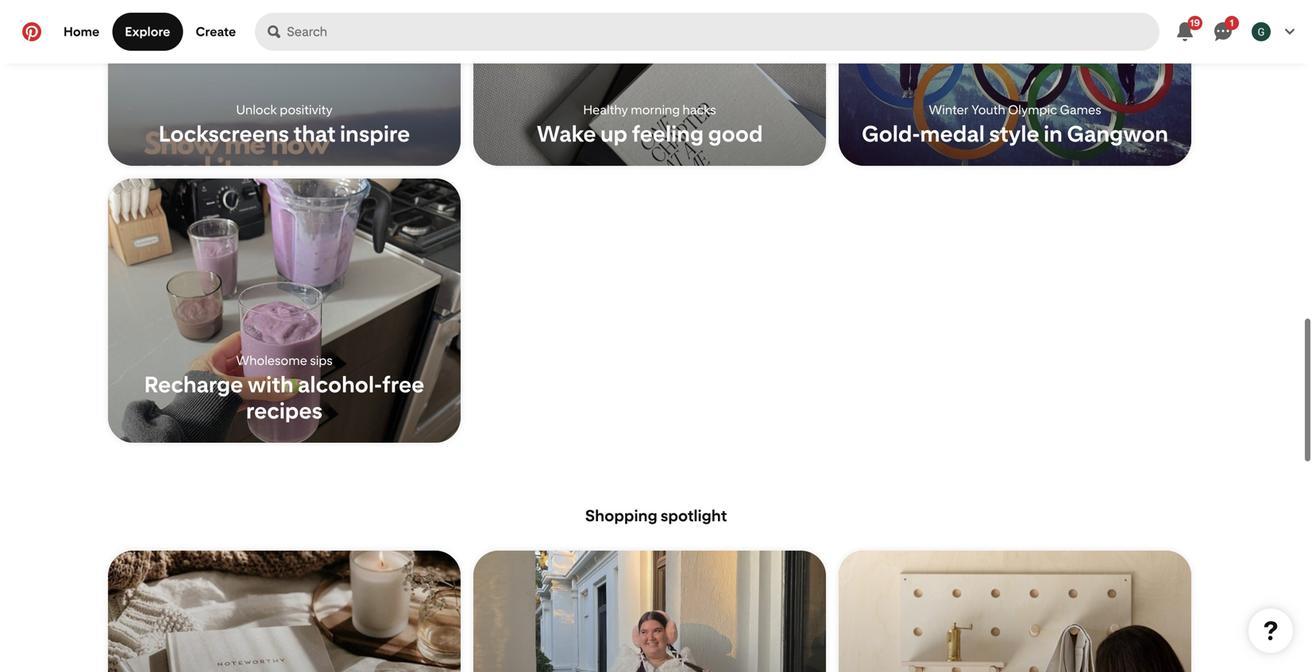 Task type: vqa. For each thing, say whether or not it's contained in the screenshot.
Create Link
yes



Task type: locate. For each thing, give the bounding box(es) containing it.
shopping spotlight
[[585, 507, 727, 526]]

with
[[248, 372, 294, 398]]

olympic
[[1008, 102, 1057, 118]]

recharge
[[144, 372, 243, 398]]

medal
[[920, 121, 985, 147]]

alcohol-
[[298, 372, 382, 398]]

19 button
[[1166, 13, 1204, 51]]

Search text field
[[287, 13, 1160, 51]]

youth
[[972, 102, 1006, 118]]

healthy
[[583, 102, 628, 118]]

winter
[[929, 102, 969, 118]]

1 button
[[1204, 13, 1242, 51]]

wholesome sips recharge with alcohol-free recipes
[[144, 354, 424, 424]]

lockscreens
[[159, 121, 289, 147]]

good
[[708, 121, 763, 147]]

home link
[[51, 13, 112, 51]]

create link
[[183, 13, 249, 51]]

sips
[[310, 354, 333, 369]]

games
[[1060, 102, 1102, 118]]

winter youth olympic games gold-medal style in gangwon
[[862, 102, 1169, 147]]

wake
[[537, 121, 596, 147]]

explore link
[[112, 13, 183, 51]]

shopping
[[585, 507, 658, 526]]

recipes
[[246, 398, 323, 424]]

healthy morning hacks wake up feeling good
[[537, 102, 763, 147]]



Task type: describe. For each thing, give the bounding box(es) containing it.
19
[[1190, 17, 1200, 28]]

positivity
[[280, 102, 333, 118]]

explore
[[125, 24, 170, 39]]

create
[[196, 24, 236, 39]]

unlock
[[236, 102, 277, 118]]

free
[[382, 372, 424, 398]]

inspire
[[340, 121, 410, 147]]

that
[[293, 121, 336, 147]]

greg robinson image
[[1252, 22, 1271, 41]]

gangwon
[[1067, 121, 1169, 147]]

up
[[601, 121, 628, 147]]

gold-
[[862, 121, 920, 147]]

1
[[1230, 17, 1234, 28]]

hacks
[[683, 102, 716, 118]]

unlock positivity lockscreens that inspire
[[159, 102, 410, 147]]

search icon image
[[268, 25, 281, 38]]

in
[[1044, 121, 1063, 147]]

feeling
[[632, 121, 704, 147]]

home
[[64, 24, 100, 39]]

style
[[989, 121, 1040, 147]]

morning
[[631, 102, 680, 118]]

spotlight
[[661, 507, 727, 526]]

wholesome
[[236, 354, 307, 369]]



